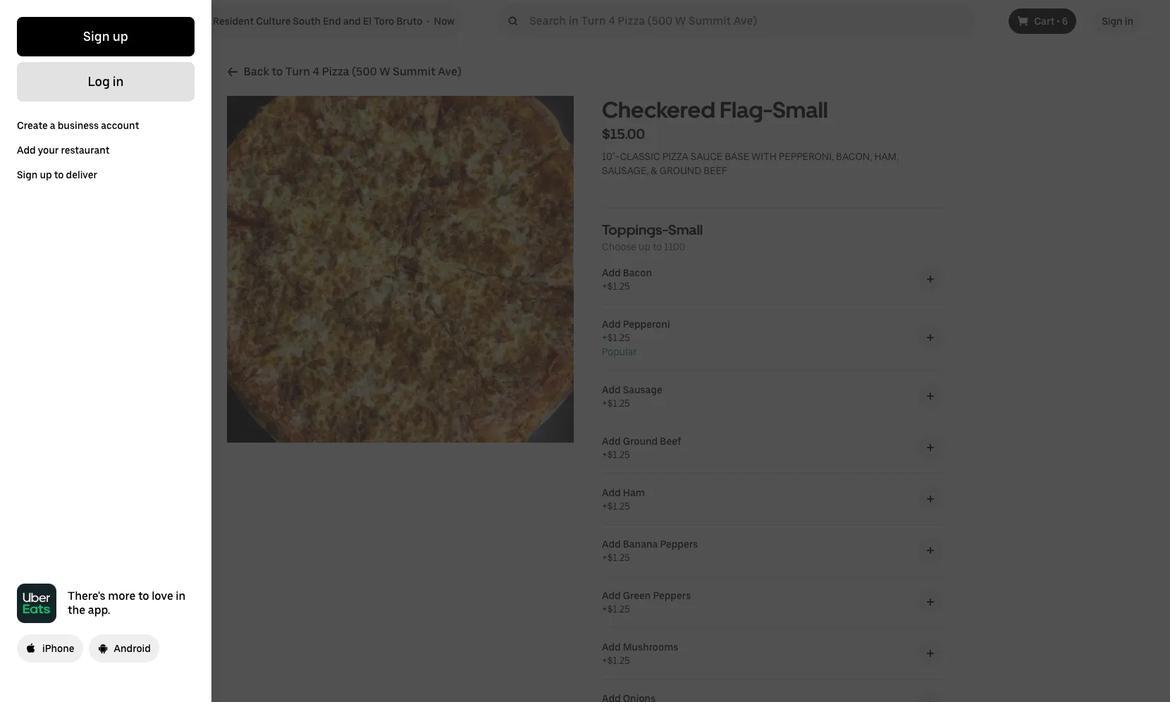 Task type: vqa. For each thing, say whether or not it's contained in the screenshot.
rightmost In
yes



Task type: locate. For each thing, give the bounding box(es) containing it.
pizza
[[662, 151, 689, 162]]

create a business account link
[[17, 120, 139, 131]]

to
[[272, 65, 283, 78], [54, 169, 64, 180], [653, 241, 662, 252], [138, 589, 149, 603]]

2 horizontal spatial sign
[[1102, 16, 1123, 27]]

3 $1.25 from the top
[[607, 398, 630, 409]]

create
[[17, 120, 48, 131]]

small up 1100
[[668, 221, 703, 238]]

log
[[88, 74, 110, 89]]

to inside the toppings-small choose up to 1100
[[653, 241, 662, 252]]

sausage
[[623, 384, 662, 395]]

add inside add pepperoni + $1.25 popular
[[602, 319, 621, 330]]

2 vertical spatial sign
[[17, 169, 38, 180]]

now
[[434, 16, 455, 27]]

peppers inside the add banana peppers + $1.25
[[660, 539, 698, 550]]

uber eats image
[[17, 584, 56, 623]]

add left bacon
[[602, 267, 621, 278]]

add ground beef + $1.25
[[602, 436, 681, 460]]

3 + from the top
[[602, 398, 607, 409]]

up down toppings-
[[639, 241, 651, 252]]

add for add mushrooms + $1.25
[[602, 642, 621, 653]]

0 horizontal spatial up
[[40, 169, 52, 180]]

1 horizontal spatial sign
[[83, 29, 110, 44]]

+ inside add pepperoni + $1.25 popular
[[602, 332, 607, 343]]

summit
[[393, 65, 436, 78]]

1 vertical spatial small
[[668, 221, 703, 238]]

8 + from the top
[[602, 655, 607, 666]]

to left the love
[[138, 589, 149, 603]]

business
[[58, 120, 99, 131]]

iphone
[[42, 643, 74, 654]]

2 vertical spatial up
[[639, 241, 651, 252]]

more
[[108, 589, 136, 603]]

main navigation menu image
[[28, 14, 42, 28]]

1 vertical spatial sign
[[83, 29, 110, 44]]

0 vertical spatial in
[[1125, 16, 1134, 27]]

bacon,
[[836, 151, 872, 162]]

1100
[[664, 241, 685, 252]]

• left 6
[[1057, 16, 1060, 27]]

peppers right banana
[[660, 539, 698, 550]]

5 + from the top
[[602, 501, 607, 512]]

•
[[427, 16, 430, 27], [1057, 16, 1060, 27]]

ave)
[[438, 65, 462, 78]]

1 + from the top
[[602, 281, 607, 292]]

in for log in
[[113, 74, 124, 89]]

to left 1100
[[653, 241, 662, 252]]

small
[[773, 97, 828, 123], [668, 221, 703, 238]]

up up log in
[[113, 29, 128, 44]]

2 horizontal spatial in
[[1125, 16, 1134, 27]]

add ham + $1.25
[[602, 487, 645, 512]]

0 horizontal spatial in
[[113, 74, 124, 89]]

pepperoni,
[[779, 151, 834, 162]]

peppers inside add green peppers + $1.25
[[653, 590, 691, 601]]

4 $1.25 from the top
[[607, 449, 630, 460]]

choose
[[602, 241, 636, 252]]

small inside the toppings-small choose up to 1100
[[668, 221, 703, 238]]

0 vertical spatial sign
[[1102, 16, 1123, 27]]

in right log
[[113, 74, 124, 89]]

0 horizontal spatial •
[[427, 16, 430, 27]]

7 $1.25 from the top
[[607, 603, 630, 615]]

$1.25 down sausage
[[607, 398, 630, 409]]

sign right 6
[[1102, 16, 1123, 27]]

• left now
[[427, 16, 430, 27]]

ground
[[660, 165, 702, 176]]

add inside the add banana peppers + $1.25
[[602, 539, 621, 550]]

add left ground on the right of page
[[602, 436, 621, 447]]

0 vertical spatial peppers
[[660, 539, 698, 550]]

toppings-small choose up to 1100
[[602, 221, 703, 252]]

add your restaurant
[[17, 145, 110, 156]]

in right 6
[[1125, 16, 1134, 27]]

up
[[113, 29, 128, 44], [40, 169, 52, 180], [639, 241, 651, 252]]

up down your
[[40, 169, 52, 180]]

1 vertical spatial peppers
[[653, 590, 691, 601]]

to left the deliver
[[54, 169, 64, 180]]

7 + from the top
[[602, 603, 607, 615]]

the
[[68, 603, 85, 617]]

w
[[380, 65, 391, 78]]

add left mushrooms at the right bottom
[[602, 642, 621, 653]]

iphone link
[[17, 634, 83, 663]]

6 $1.25 from the top
[[607, 552, 630, 563]]

$1.25 up popular
[[607, 332, 630, 343]]

sign up log
[[83, 29, 110, 44]]

6
[[1062, 16, 1068, 27]]

$1.25 down banana
[[607, 552, 630, 563]]

2 vertical spatial in
[[176, 589, 186, 603]]

add inside add sausage + $1.25
[[602, 384, 621, 395]]

back
[[244, 65, 270, 78]]

ground
[[623, 436, 658, 447]]

add up popular
[[602, 319, 621, 330]]

1 horizontal spatial small
[[773, 97, 828, 123]]

sauce
[[691, 151, 723, 162]]

sign
[[1102, 16, 1123, 27], [83, 29, 110, 44], [17, 169, 38, 180]]

$1.25 down green
[[607, 603, 630, 615]]

add inside add mushrooms + $1.25
[[602, 642, 621, 653]]

add sausage + $1.25
[[602, 384, 662, 409]]

add your restaurant link
[[17, 145, 110, 156]]

$1.25 inside the add banana peppers + $1.25
[[607, 552, 630, 563]]

1 horizontal spatial in
[[176, 589, 186, 603]]

beef
[[704, 165, 728, 176]]

up for sign up
[[113, 29, 128, 44]]

log in link
[[17, 62, 195, 102]]

0 vertical spatial up
[[113, 29, 128, 44]]

android
[[114, 643, 151, 654]]

1 $1.25 from the top
[[607, 281, 630, 292]]

1 vertical spatial in
[[113, 74, 124, 89]]

add left banana
[[602, 539, 621, 550]]

1 vertical spatial up
[[40, 169, 52, 180]]

sign up link
[[17, 17, 195, 56]]

10"-classic pizza sauce base with pepperoni, bacon, ham, sausage, & ground beef
[[602, 151, 899, 176]]

+ inside add mushrooms + $1.25
[[602, 655, 607, 666]]

4 + from the top
[[602, 449, 607, 460]]

add inside add ground beef + $1.25
[[602, 436, 621, 447]]

1 horizontal spatial up
[[113, 29, 128, 44]]

add left your
[[17, 145, 36, 156]]

love
[[152, 589, 173, 603]]

add inside add ham + $1.25
[[602, 487, 621, 498]]

5 $1.25 from the top
[[607, 501, 630, 512]]

$1.25 inside add ground beef + $1.25
[[607, 449, 630, 460]]

add for add your restaurant
[[17, 145, 36, 156]]

in for sign in
[[1125, 16, 1134, 27]]

$1.25 down ham
[[607, 501, 630, 512]]

$1.25
[[607, 281, 630, 292], [607, 332, 630, 343], [607, 398, 630, 409], [607, 449, 630, 460], [607, 501, 630, 512], [607, 552, 630, 563], [607, 603, 630, 615], [607, 655, 630, 666]]

+ inside add green peppers + $1.25
[[602, 603, 607, 615]]

peppers right green
[[653, 590, 691, 601]]

in
[[1125, 16, 1134, 27], [113, 74, 124, 89], [176, 589, 186, 603]]

8 $1.25 from the top
[[607, 655, 630, 666]]

$1.25 down bacon
[[607, 281, 630, 292]]

6 + from the top
[[602, 552, 607, 563]]

small up 'pepperoni,'
[[773, 97, 828, 123]]

to left turn
[[272, 65, 283, 78]]

end
[[323, 16, 341, 27]]

+ inside add sausage + $1.25
[[602, 398, 607, 409]]

2 + from the top
[[602, 332, 607, 343]]

add left sausage
[[602, 384, 621, 395]]

add left green
[[602, 590, 621, 601]]

sign down "add your restaurant" link
[[17, 169, 38, 180]]

add
[[17, 145, 36, 156], [602, 267, 621, 278], [602, 319, 621, 330], [602, 384, 621, 395], [602, 436, 621, 447], [602, 487, 621, 498], [602, 539, 621, 550], [602, 590, 621, 601], [602, 642, 621, 653]]

peppers
[[660, 539, 698, 550], [653, 590, 691, 601]]

add inside add bacon + $1.25
[[602, 267, 621, 278]]

add mushrooms + $1.25
[[602, 642, 678, 666]]

sign in link
[[1094, 8, 1142, 34]]

add left ham
[[602, 487, 621, 498]]

add inside add green peppers + $1.25
[[602, 590, 621, 601]]

pepperoni
[[623, 319, 670, 330]]

sausage,
[[602, 165, 649, 176]]

$1.25 down ground on the right of page
[[607, 449, 630, 460]]

add for add ground beef + $1.25
[[602, 436, 621, 447]]

toppings-
[[602, 221, 668, 238]]

$1.25 inside add mushrooms + $1.25
[[607, 655, 630, 666]]

up for sign up to deliver
[[40, 169, 52, 180]]

0 horizontal spatial small
[[668, 221, 703, 238]]

0 vertical spatial small
[[773, 97, 828, 123]]

ham
[[623, 487, 645, 498]]

(500
[[352, 65, 377, 78]]

cart • 6
[[1034, 16, 1068, 27]]

$1.25 down mushrooms at the right bottom
[[607, 655, 630, 666]]

a
[[50, 120, 55, 131]]

2 horizontal spatial up
[[639, 241, 651, 252]]

0 horizontal spatial sign
[[17, 169, 38, 180]]

2 $1.25 from the top
[[607, 332, 630, 343]]

base
[[725, 151, 749, 162]]

1 horizontal spatial •
[[1057, 16, 1060, 27]]

+
[[602, 281, 607, 292], [602, 332, 607, 343], [602, 398, 607, 409], [602, 449, 607, 460], [602, 501, 607, 512], [602, 552, 607, 563], [602, 603, 607, 615], [602, 655, 607, 666]]

in right the love
[[176, 589, 186, 603]]

add for add green peppers + $1.25
[[602, 590, 621, 601]]



Task type: describe. For each thing, give the bounding box(es) containing it.
resident
[[213, 16, 254, 27]]

add green peppers + $1.25
[[602, 590, 691, 615]]

$1.25 inside add green peppers + $1.25
[[607, 603, 630, 615]]

sign for sign in
[[1102, 16, 1123, 27]]

checkered flag-small $15.00
[[602, 97, 828, 142]]

$15.00
[[602, 125, 645, 142]]

sign for sign up
[[83, 29, 110, 44]]

pizza
[[322, 65, 350, 78]]

cart
[[1034, 16, 1055, 27]]

bruto
[[396, 16, 423, 27]]

sign for sign up to deliver
[[17, 169, 38, 180]]

+ inside add bacon + $1.25
[[602, 281, 607, 292]]

classic
[[620, 151, 660, 162]]

2 • from the left
[[1057, 16, 1060, 27]]

add for add banana peppers + $1.25
[[602, 539, 621, 550]]

add pepperoni + $1.25 popular
[[602, 319, 670, 357]]

and
[[343, 16, 361, 27]]

$1.25 inside add ham + $1.25
[[607, 501, 630, 512]]

bacon
[[623, 267, 652, 278]]

south
[[293, 16, 321, 27]]

with
[[752, 151, 777, 162]]

in inside there's more to love in the app.
[[176, 589, 186, 603]]

+ inside add ground beef + $1.25
[[602, 449, 607, 460]]

culture
[[256, 16, 291, 27]]

deliver to image
[[196, 13, 207, 30]]

to inside there's more to love in the app.
[[138, 589, 149, 603]]

back to turn 4 pizza (500 w summit ave) link
[[227, 65, 462, 79]]

small inside checkered flag-small $15.00
[[773, 97, 828, 123]]

add for add sausage + $1.25
[[602, 384, 621, 395]]

4
[[313, 65, 320, 78]]

log in
[[88, 74, 124, 89]]

create a business account
[[17, 120, 139, 131]]

add bacon + $1.25
[[602, 267, 652, 292]]

sign up to deliver link
[[17, 169, 97, 180]]

sign up
[[83, 29, 128, 44]]

android link
[[89, 634, 159, 663]]

up inside the toppings-small choose up to 1100
[[639, 241, 651, 252]]

uber eats home image
[[65, 13, 159, 30]]

deliver
[[66, 169, 97, 180]]

mushrooms
[[623, 642, 678, 653]]

1 • from the left
[[427, 16, 430, 27]]

restaurant
[[61, 145, 110, 156]]

beef
[[660, 436, 681, 447]]

add for add bacon + $1.25
[[602, 267, 621, 278]]

peppers for add banana peppers
[[660, 539, 698, 550]]

&
[[651, 165, 657, 176]]

your
[[38, 145, 59, 156]]

back to turn 4 pizza (500 w summit ave)
[[244, 65, 462, 78]]

green
[[623, 590, 651, 601]]

peppers for add green peppers
[[653, 590, 691, 601]]

el
[[363, 16, 372, 27]]

flag-
[[720, 97, 773, 123]]

app.
[[88, 603, 110, 617]]

banana
[[623, 539, 658, 550]]

popular
[[602, 346, 637, 357]]

$1.25 inside add pepperoni + $1.25 popular
[[607, 332, 630, 343]]

checkered
[[602, 97, 716, 123]]

$1.25 inside add bacon + $1.25
[[607, 281, 630, 292]]

turn
[[286, 65, 311, 78]]

add for add pepperoni + $1.25 popular
[[602, 319, 621, 330]]

10"-
[[602, 151, 620, 162]]

add for add ham + $1.25
[[602, 487, 621, 498]]

+ inside add ham + $1.25
[[602, 501, 607, 512]]

ham,
[[874, 151, 899, 162]]

add banana peppers + $1.25
[[602, 539, 698, 563]]

there's more to love in the app.
[[68, 589, 186, 617]]

+ inside the add banana peppers + $1.25
[[602, 552, 607, 563]]

resident culture south end and el toro bruto • now
[[213, 16, 455, 27]]

$1.25 inside add sausage + $1.25
[[607, 398, 630, 409]]

toro
[[374, 16, 394, 27]]

account
[[101, 120, 139, 131]]

sign in
[[1102, 16, 1134, 27]]

there's
[[68, 589, 106, 603]]

sign up to deliver
[[17, 169, 97, 180]]



